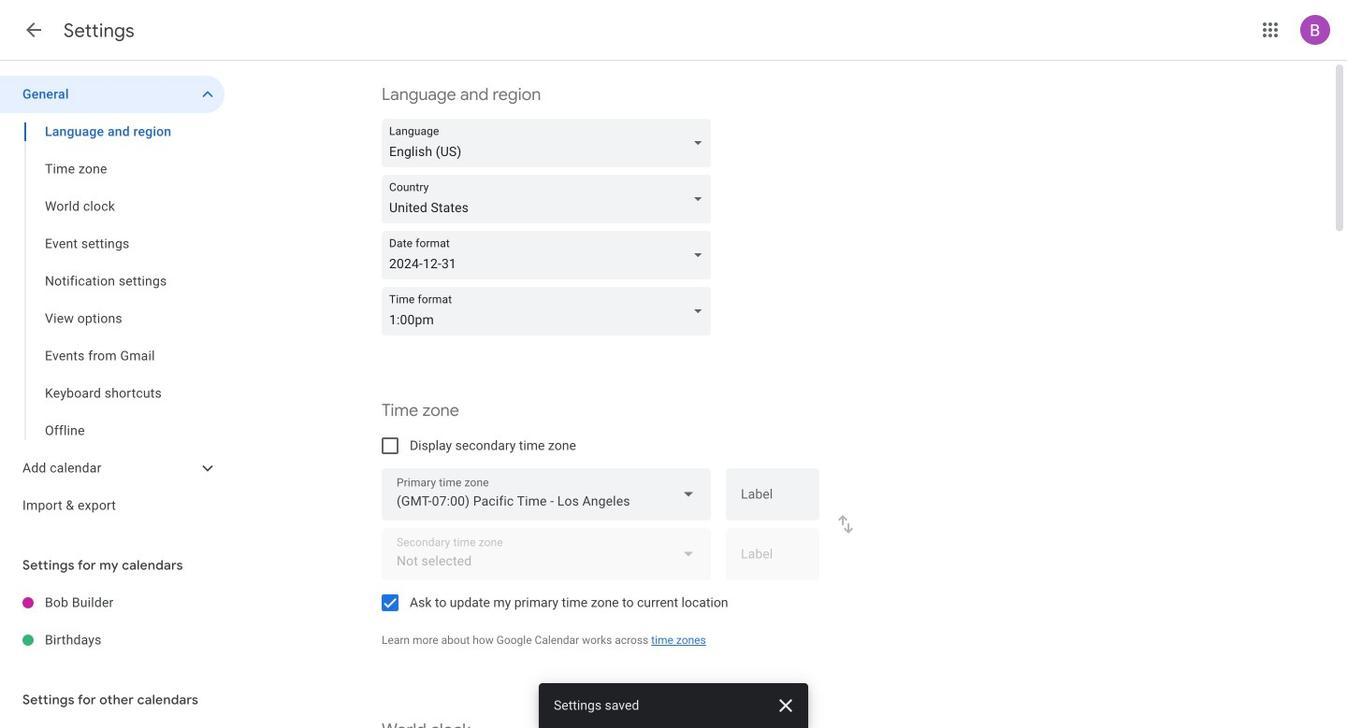 Task type: describe. For each thing, give the bounding box(es) containing it.
Label for secondary time zone. text field
[[741, 549, 805, 575]]

go back image
[[22, 19, 45, 41]]

2 tree from the top
[[0, 585, 225, 660]]

1 tree from the top
[[0, 76, 225, 525]]



Task type: vqa. For each thing, say whether or not it's contained in the screenshot.
the top tree
yes



Task type: locate. For each thing, give the bounding box(es) containing it.
Label for primary time zone. text field
[[741, 489, 805, 515]]

group
[[0, 113, 225, 450]]

None field
[[382, 119, 719, 167], [382, 175, 719, 224], [382, 231, 719, 280], [382, 287, 719, 336], [382, 469, 711, 521], [382, 119, 719, 167], [382, 175, 719, 224], [382, 231, 719, 280], [382, 287, 719, 336], [382, 469, 711, 521]]

heading
[[64, 19, 135, 43]]

tree
[[0, 76, 225, 525], [0, 585, 225, 660]]

1 vertical spatial tree
[[0, 585, 225, 660]]

birthdays tree item
[[0, 622, 225, 660]]

bob builder tree item
[[0, 585, 225, 622]]

general tree item
[[0, 76, 225, 113]]

0 vertical spatial tree
[[0, 76, 225, 525]]



